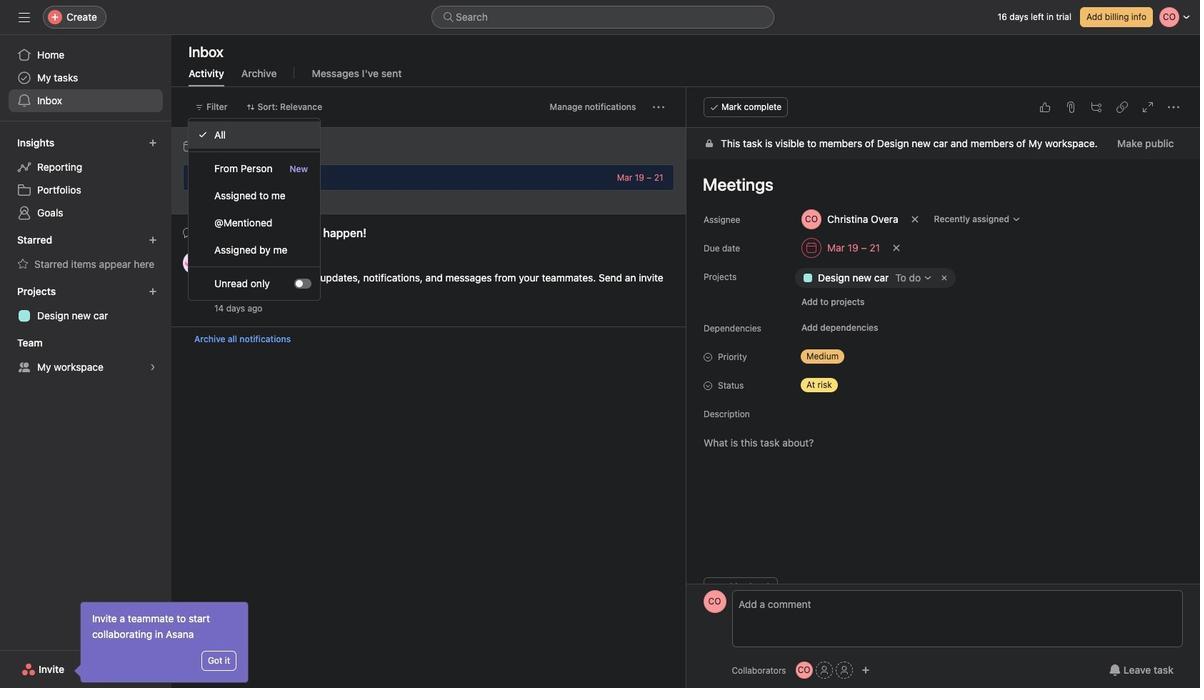 Task type: vqa. For each thing, say whether or not it's contained in the screenshot.
'Your Tasks For Mar 21, Task' element
yes



Task type: locate. For each thing, give the bounding box(es) containing it.
0 likes. click to like this task image
[[1039, 101, 1050, 113]]

remove assignee image
[[910, 215, 919, 224]]

your tasks for mar 21, task element
[[200, 140, 311, 153]]

copy task link image
[[1116, 101, 1127, 113]]

new project or portfolio image
[[149, 287, 157, 296]]

0 horizontal spatial add or remove collaborators image
[[796, 662, 813, 679]]

projects element
[[0, 279, 171, 330]]

list box
[[432, 6, 774, 29]]

add or remove collaborators image
[[796, 662, 813, 679], [861, 666, 870, 674]]

remove image
[[939, 272, 950, 284]]

open user profile image
[[703, 590, 726, 613]]

Mark complete checkbox
[[189, 169, 206, 186]]

insights element
[[0, 130, 171, 227]]

tooltip
[[76, 602, 248, 682]]

main content
[[686, 128, 1200, 688]]

see details, my workspace image
[[149, 363, 157, 372]]

radio item
[[189, 121, 320, 149]]

more actions for this task image
[[1167, 101, 1179, 113]]

new insights image
[[149, 139, 157, 147]]

full screen image
[[1142, 101, 1153, 113]]



Task type: describe. For each thing, give the bounding box(es) containing it.
hide sidebar image
[[19, 11, 30, 23]]

1 horizontal spatial add or remove collaborators image
[[861, 666, 870, 674]]

starred element
[[0, 227, 171, 279]]

Task Name text field
[[693, 168, 1183, 201]]

global element
[[0, 35, 171, 121]]

sort: relevance image
[[246, 103, 255, 111]]

more actions image
[[653, 101, 664, 113]]

clear due date image
[[892, 244, 901, 252]]

mark complete image
[[189, 169, 206, 186]]

teams element
[[0, 330, 171, 382]]

meetings dialog
[[686, 87, 1200, 688]]

attachments: add a file to this task, meetings image
[[1065, 101, 1076, 113]]

add items to starred image
[[149, 236, 157, 244]]

add subtask image
[[1090, 101, 1102, 113]]



